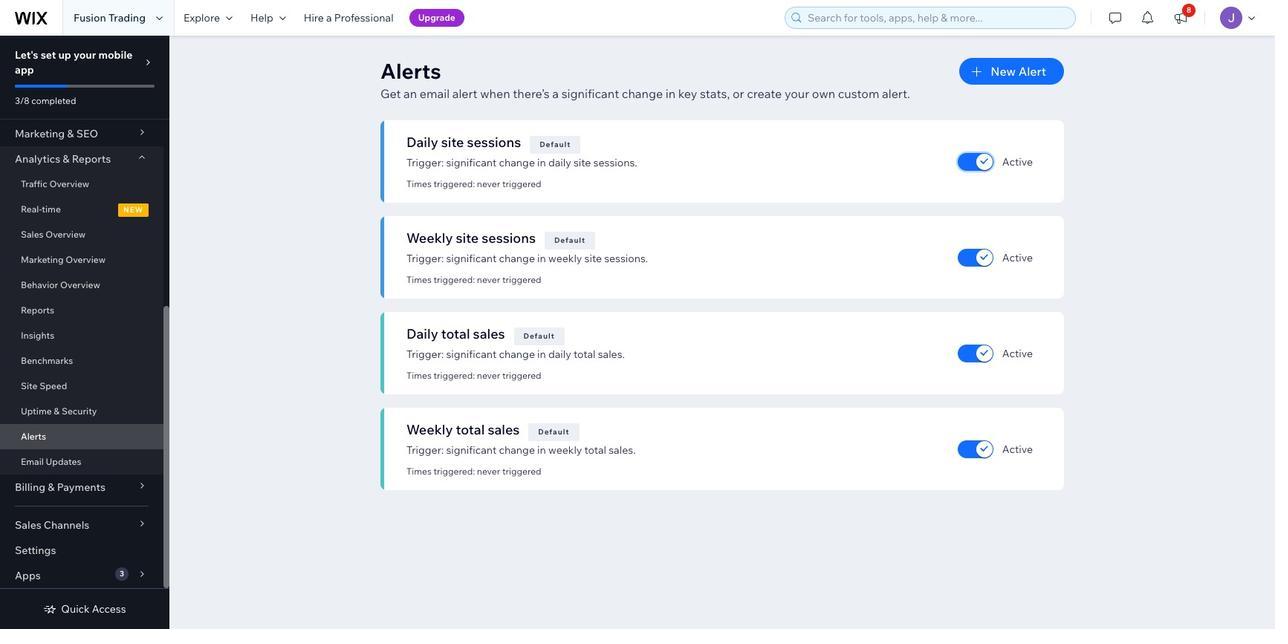 Task type: describe. For each thing, give the bounding box(es) containing it.
upgrade button
[[409, 9, 464, 27]]

traffic overview
[[21, 178, 89, 189]]

real-
[[21, 204, 42, 215]]

marketing & seo
[[15, 127, 98, 140]]

weekly for weekly site sessions
[[406, 230, 453, 247]]

marketing overview link
[[0, 247, 163, 273]]

custom
[[838, 86, 879, 101]]

triggered for daily total sales
[[502, 370, 541, 381]]

change for weekly site sessions
[[499, 252, 535, 265]]

get
[[380, 86, 401, 101]]

& for uptime
[[54, 406, 60, 417]]

active for daily site sessions
[[1002, 155, 1033, 168]]

times for daily total sales
[[406, 370, 432, 381]]

daily for daily site sessions
[[406, 134, 438, 151]]

in for weekly total sales
[[537, 444, 546, 457]]

in for daily total sales
[[537, 348, 546, 361]]

uptime & security
[[21, 406, 97, 417]]

change for daily total sales
[[499, 348, 535, 361]]

an
[[404, 86, 417, 101]]

overview for behavior overview
[[60, 279, 100, 291]]

site speed
[[21, 380, 67, 392]]

times for daily site sessions
[[406, 178, 432, 189]]

fusion
[[74, 11, 106, 25]]

overview for traffic overview
[[49, 178, 89, 189]]

hire a professional
[[304, 11, 394, 25]]

payments
[[57, 481, 105, 494]]

change for weekly total sales
[[499, 444, 535, 457]]

& for billing
[[48, 481, 55, 494]]

trading
[[108, 11, 146, 25]]

significant inside alerts get an email alert when there's a significant change in key stats, or create your own custom alert.
[[561, 86, 619, 101]]

times triggered: never triggered for daily total sales
[[406, 370, 541, 381]]

new alert button
[[959, 58, 1064, 85]]

times triggered: never triggered for weekly total sales
[[406, 466, 541, 477]]

site
[[21, 380, 38, 392]]

alerts get an email alert when there's a significant change in key stats, or create your own custom alert.
[[380, 58, 910, 101]]

sales for weekly total sales
[[488, 421, 520, 438]]

sales overview link
[[0, 222, 163, 247]]

a inside alerts get an email alert when there's a significant change in key stats, or create your own custom alert.
[[552, 86, 559, 101]]

overview for marketing overview
[[66, 254, 106, 265]]

trigger: significant change in daily site sessions.
[[406, 156, 637, 169]]

benchmarks
[[21, 355, 73, 366]]

8 button
[[1164, 0, 1197, 36]]

0 vertical spatial a
[[326, 11, 332, 25]]

& for marketing
[[67, 127, 74, 140]]

up
[[58, 48, 71, 62]]

analytics
[[15, 152, 60, 166]]

weekly for weekly total sales
[[406, 421, 453, 438]]

alert.
[[882, 86, 910, 101]]

significant for weekly site sessions
[[446, 252, 497, 265]]

quick
[[61, 603, 90, 616]]

marketing for marketing & seo
[[15, 127, 65, 140]]

active for weekly total sales
[[1002, 442, 1033, 456]]

email
[[420, 86, 450, 101]]

security
[[62, 406, 97, 417]]

your inside alerts get an email alert when there's a significant change in key stats, or create your own custom alert.
[[785, 86, 809, 101]]

triggered: for weekly total sales
[[434, 466, 475, 477]]

3/8 completed
[[15, 95, 76, 106]]

let's
[[15, 48, 38, 62]]

daily site sessions
[[406, 134, 521, 151]]

significant for daily site sessions
[[446, 156, 497, 169]]

set
[[41, 48, 56, 62]]

never for daily site sessions
[[477, 178, 500, 189]]

insights link
[[0, 323, 163, 348]]

key
[[678, 86, 697, 101]]

times for weekly total sales
[[406, 466, 432, 477]]

sales channels button
[[0, 513, 163, 538]]

triggered: for daily total sales
[[434, 370, 475, 381]]

weekly total sales
[[406, 421, 520, 438]]

sales. for weekly total sales
[[609, 444, 636, 457]]

reports inside dropdown button
[[72, 152, 111, 166]]

trigger: significant change in weekly total sales.
[[406, 444, 636, 457]]

sidebar element
[[0, 0, 169, 629]]

uptime
[[21, 406, 52, 417]]

weekly site sessions
[[406, 230, 536, 247]]

or
[[733, 86, 744, 101]]

weekly for sales
[[548, 444, 582, 457]]

app
[[15, 63, 34, 77]]

new alert
[[991, 64, 1046, 79]]

own
[[812, 86, 835, 101]]

alerts link
[[0, 424, 163, 450]]

sessions. for daily site sessions
[[593, 156, 637, 169]]

help button
[[241, 0, 295, 36]]

sales channels
[[15, 519, 89, 532]]

never for weekly site sessions
[[477, 274, 500, 285]]

let's set up your mobile app
[[15, 48, 133, 77]]

behavior overview link
[[0, 273, 163, 298]]

sales for daily total sales
[[473, 325, 505, 343]]

significant for daily total sales
[[446, 348, 497, 361]]

traffic
[[21, 178, 47, 189]]

hire
[[304, 11, 324, 25]]

daily for sales
[[548, 348, 571, 361]]

sales for sales overview
[[21, 229, 44, 240]]

default for weekly total sales
[[538, 427, 570, 437]]

sales overview
[[21, 229, 86, 240]]

1 vertical spatial reports
[[21, 305, 54, 316]]

trigger: for daily site sessions
[[406, 156, 444, 169]]

hire a professional link
[[295, 0, 402, 36]]

analytics & reports button
[[0, 146, 163, 172]]

default for daily total sales
[[524, 331, 555, 341]]

in inside alerts get an email alert when there's a significant change in key stats, or create your own custom alert.
[[666, 86, 676, 101]]

sales for sales channels
[[15, 519, 41, 532]]

settings
[[15, 544, 56, 557]]

change for daily site sessions
[[499, 156, 535, 169]]

completed
[[31, 95, 76, 106]]

trigger: for daily total sales
[[406, 348, 444, 361]]

behavior overview
[[21, 279, 100, 291]]

quick access
[[61, 603, 126, 616]]

marketing & seo button
[[0, 121, 163, 146]]

billing & payments
[[15, 481, 105, 494]]

sessions for weekly site sessions
[[482, 230, 536, 247]]

mobile
[[98, 48, 133, 62]]

trigger: significant change in weekly site sessions.
[[406, 252, 648, 265]]



Task type: locate. For each thing, give the bounding box(es) containing it.
triggered: down 'weekly total sales'
[[434, 466, 475, 477]]

your inside let's set up your mobile app
[[74, 48, 96, 62]]

triggered: down daily total sales
[[434, 370, 475, 381]]

marketing for marketing overview
[[21, 254, 64, 265]]

create
[[747, 86, 782, 101]]

a right there's
[[552, 86, 559, 101]]

1 vertical spatial sales
[[488, 421, 520, 438]]

daily
[[548, 156, 571, 169], [548, 348, 571, 361]]

0 horizontal spatial alerts
[[21, 431, 46, 442]]

3/8
[[15, 95, 29, 106]]

2 weekly from the top
[[406, 421, 453, 438]]

sessions.
[[593, 156, 637, 169], [604, 252, 648, 265]]

0 horizontal spatial your
[[74, 48, 96, 62]]

never
[[477, 178, 500, 189], [477, 274, 500, 285], [477, 370, 500, 381], [477, 466, 500, 477]]

1 never from the top
[[477, 178, 500, 189]]

active for daily total sales
[[1002, 347, 1033, 360]]

3 triggered from the top
[[502, 370, 541, 381]]

2 never from the top
[[477, 274, 500, 285]]

daily for sessions
[[548, 156, 571, 169]]

explore
[[184, 11, 220, 25]]

1 vertical spatial a
[[552, 86, 559, 101]]

0 vertical spatial sales
[[21, 229, 44, 240]]

3 times from the top
[[406, 370, 432, 381]]

times triggered: never triggered for weekly site sessions
[[406, 274, 541, 285]]

3 trigger: from the top
[[406, 348, 444, 361]]

times down daily total sales
[[406, 370, 432, 381]]

triggered: down daily site sessions
[[434, 178, 475, 189]]

significant down daily total sales
[[446, 348, 497, 361]]

& inside dropdown button
[[63, 152, 70, 166]]

1 weekly from the top
[[548, 252, 582, 265]]

reports down seo
[[72, 152, 111, 166]]

change down daily total sales
[[499, 348, 535, 361]]

sales up 'trigger: significant change in daily total sales.'
[[473, 325, 505, 343]]

overview down marketing overview link
[[60, 279, 100, 291]]

times up daily total sales
[[406, 274, 432, 285]]

traffic overview link
[[0, 172, 163, 197]]

weekly
[[406, 230, 453, 247], [406, 421, 453, 438]]

0 vertical spatial your
[[74, 48, 96, 62]]

overview
[[49, 178, 89, 189], [46, 229, 86, 240], [66, 254, 106, 265], [60, 279, 100, 291]]

3 never from the top
[[477, 370, 500, 381]]

1 horizontal spatial a
[[552, 86, 559, 101]]

marketing overview
[[21, 254, 106, 265]]

trigger: down "weekly site sessions"
[[406, 252, 444, 265]]

0 vertical spatial alerts
[[380, 58, 441, 84]]

2 weekly from the top
[[548, 444, 582, 457]]

1 triggered from the top
[[502, 178, 541, 189]]

in for weekly site sessions
[[537, 252, 546, 265]]

in for daily site sessions
[[537, 156, 546, 169]]

sessions for daily site sessions
[[467, 134, 521, 151]]

2 times triggered: never triggered from the top
[[406, 274, 541, 285]]

significant down 'weekly total sales'
[[446, 444, 497, 457]]

&
[[67, 127, 74, 140], [63, 152, 70, 166], [54, 406, 60, 417], [48, 481, 55, 494]]

0 vertical spatial marketing
[[15, 127, 65, 140]]

trigger: down daily site sessions
[[406, 156, 444, 169]]

times triggered: never triggered for daily site sessions
[[406, 178, 541, 189]]

benchmarks link
[[0, 348, 163, 374]]

triggered
[[502, 178, 541, 189], [502, 274, 541, 285], [502, 370, 541, 381], [502, 466, 541, 477]]

1 active from the top
[[1002, 155, 1033, 168]]

uptime & security link
[[0, 399, 163, 424]]

sales
[[21, 229, 44, 240], [15, 519, 41, 532]]

default up 'trigger: significant change in daily total sales.'
[[524, 331, 555, 341]]

never for daily total sales
[[477, 370, 500, 381]]

stats,
[[700, 86, 730, 101]]

1 horizontal spatial your
[[785, 86, 809, 101]]

0 vertical spatial daily
[[406, 134, 438, 151]]

2 daily from the top
[[548, 348, 571, 361]]

real-time
[[21, 204, 61, 215]]

1 daily from the top
[[548, 156, 571, 169]]

times down daily site sessions
[[406, 178, 432, 189]]

times triggered: never triggered down 'weekly total sales'
[[406, 466, 541, 477]]

change down "weekly site sessions"
[[499, 252, 535, 265]]

significant
[[561, 86, 619, 101], [446, 156, 497, 169], [446, 252, 497, 265], [446, 348, 497, 361], [446, 444, 497, 457]]

upgrade
[[418, 12, 455, 23]]

times
[[406, 178, 432, 189], [406, 274, 432, 285], [406, 370, 432, 381], [406, 466, 432, 477]]

0 vertical spatial reports
[[72, 152, 111, 166]]

times triggered: never triggered down daily site sessions
[[406, 178, 541, 189]]

triggered down trigger: significant change in daily site sessions. on the left
[[502, 178, 541, 189]]

times down 'weekly total sales'
[[406, 466, 432, 477]]

1 triggered: from the top
[[434, 178, 475, 189]]

change down 'weekly total sales'
[[499, 444, 535, 457]]

& left seo
[[67, 127, 74, 140]]

4 never from the top
[[477, 466, 500, 477]]

1 times triggered: never triggered from the top
[[406, 178, 541, 189]]

reports link
[[0, 298, 163, 323]]

default for daily site sessions
[[540, 140, 571, 149]]

your right the up
[[74, 48, 96, 62]]

0 vertical spatial weekly
[[548, 252, 582, 265]]

overview up marketing overview
[[46, 229, 86, 240]]

2 triggered: from the top
[[434, 274, 475, 285]]

daily total sales
[[406, 325, 505, 343]]

alerts for alerts get an email alert when there's a significant change in key stats, or create your own custom alert.
[[380, 58, 441, 84]]

professional
[[334, 11, 394, 25]]

alerts inside alerts get an email alert when there's a significant change in key stats, or create your own custom alert.
[[380, 58, 441, 84]]

triggered down 'trigger: significant change in daily total sales.'
[[502, 370, 541, 381]]

alert
[[452, 86, 478, 101]]

default up the trigger: significant change in weekly site sessions.
[[554, 236, 586, 245]]

a right hire
[[326, 11, 332, 25]]

sales. for daily total sales
[[598, 348, 625, 361]]

1 times from the top
[[406, 178, 432, 189]]

1 trigger: from the top
[[406, 156, 444, 169]]

marketing inside marketing & seo popup button
[[15, 127, 65, 140]]

3 active from the top
[[1002, 347, 1033, 360]]

weekly
[[548, 252, 582, 265], [548, 444, 582, 457]]

sales inside dropdown button
[[15, 519, 41, 532]]

& for analytics
[[63, 152, 70, 166]]

trigger: down 'weekly total sales'
[[406, 444, 444, 457]]

trigger: for weekly total sales
[[406, 444, 444, 457]]

1 vertical spatial daily
[[406, 325, 438, 343]]

2 trigger: from the top
[[406, 252, 444, 265]]

times triggered: never triggered down "weekly site sessions"
[[406, 274, 541, 285]]

reports up insights
[[21, 305, 54, 316]]

trigger: significant change in daily total sales.
[[406, 348, 625, 361]]

settings link
[[0, 538, 163, 563]]

sales.
[[598, 348, 625, 361], [609, 444, 636, 457]]

8
[[1187, 5, 1191, 15]]

sessions up the trigger: significant change in weekly site sessions.
[[482, 230, 536, 247]]

fusion trading
[[74, 11, 146, 25]]

alert
[[1018, 64, 1046, 79]]

alerts inside sidebar element
[[21, 431, 46, 442]]

sales up settings
[[15, 519, 41, 532]]

change inside alerts get an email alert when there's a significant change in key stats, or create your own custom alert.
[[622, 86, 663, 101]]

updates
[[46, 456, 81, 467]]

4 triggered from the top
[[502, 466, 541, 477]]

triggered for weekly site sessions
[[502, 274, 541, 285]]

triggered for weekly total sales
[[502, 466, 541, 477]]

alerts up email
[[21, 431, 46, 442]]

sessions. for weekly site sessions
[[604, 252, 648, 265]]

a
[[326, 11, 332, 25], [552, 86, 559, 101]]

trigger:
[[406, 156, 444, 169], [406, 252, 444, 265], [406, 348, 444, 361], [406, 444, 444, 457]]

email updates
[[21, 456, 81, 467]]

email
[[21, 456, 44, 467]]

0 vertical spatial sessions.
[[593, 156, 637, 169]]

2 triggered from the top
[[502, 274, 541, 285]]

billing
[[15, 481, 45, 494]]

channels
[[44, 519, 89, 532]]

0 vertical spatial sales
[[473, 325, 505, 343]]

3
[[120, 569, 124, 579]]

1 weekly from the top
[[406, 230, 453, 247]]

4 trigger: from the top
[[406, 444, 444, 457]]

help
[[250, 11, 273, 25]]

2 active from the top
[[1002, 251, 1033, 264]]

0 horizontal spatial a
[[326, 11, 332, 25]]

apps
[[15, 569, 41, 583]]

sessions up trigger: significant change in daily site sessions. on the left
[[467, 134, 521, 151]]

weekly for sessions
[[548, 252, 582, 265]]

marketing
[[15, 127, 65, 140], [21, 254, 64, 265]]

active for weekly site sessions
[[1002, 251, 1033, 264]]

times triggered: never triggered
[[406, 178, 541, 189], [406, 274, 541, 285], [406, 370, 541, 381], [406, 466, 541, 477]]

1 vertical spatial weekly
[[548, 444, 582, 457]]

default up trigger: significant change in weekly total sales. at the left bottom of page
[[538, 427, 570, 437]]

Search for tools, apps, help & more... field
[[803, 7, 1071, 28]]

4 triggered: from the top
[[434, 466, 475, 477]]

1 daily from the top
[[406, 134, 438, 151]]

2 times from the top
[[406, 274, 432, 285]]

alerts for alerts
[[21, 431, 46, 442]]

marketing inside marketing overview link
[[21, 254, 64, 265]]

default for weekly site sessions
[[554, 236, 586, 245]]

triggered down the trigger: significant change in weekly site sessions.
[[502, 274, 541, 285]]

trigger: for weekly site sessions
[[406, 252, 444, 265]]

1 vertical spatial sales.
[[609, 444, 636, 457]]

significant for weekly total sales
[[446, 444, 497, 457]]

1 vertical spatial daily
[[548, 348, 571, 361]]

0 horizontal spatial reports
[[21, 305, 54, 316]]

triggered: for daily site sessions
[[434, 178, 475, 189]]

& down marketing & seo
[[63, 152, 70, 166]]

significant down "weekly site sessions"
[[446, 252, 497, 265]]

significant down daily site sessions
[[446, 156, 497, 169]]

trigger: down daily total sales
[[406, 348, 444, 361]]

your left the 'own'
[[785, 86, 809, 101]]

1 vertical spatial sales
[[15, 519, 41, 532]]

2 daily from the top
[[406, 325, 438, 343]]

times triggered: never triggered down daily total sales
[[406, 370, 541, 381]]

3 triggered: from the top
[[434, 370, 475, 381]]

1 vertical spatial weekly
[[406, 421, 453, 438]]

overview down sales overview link
[[66, 254, 106, 265]]

1 vertical spatial your
[[785, 86, 809, 101]]

1 vertical spatial alerts
[[21, 431, 46, 442]]

your
[[74, 48, 96, 62], [785, 86, 809, 101]]

triggered down trigger: significant change in weekly total sales. at the left bottom of page
[[502, 466, 541, 477]]

never down 'trigger: significant change in daily total sales.'
[[477, 370, 500, 381]]

sales up trigger: significant change in weekly total sales. at the left bottom of page
[[488, 421, 520, 438]]

billing & payments button
[[0, 475, 163, 500]]

daily for daily total sales
[[406, 325, 438, 343]]

0 vertical spatial sessions
[[467, 134, 521, 151]]

alerts up the an
[[380, 58, 441, 84]]

marketing up the 'analytics'
[[15, 127, 65, 140]]

behavior
[[21, 279, 58, 291]]

triggered:
[[434, 178, 475, 189], [434, 274, 475, 285], [434, 370, 475, 381], [434, 466, 475, 477]]

quick access button
[[43, 603, 126, 616]]

when
[[480, 86, 510, 101]]

3 times triggered: never triggered from the top
[[406, 370, 541, 381]]

seo
[[76, 127, 98, 140]]

4 active from the top
[[1002, 442, 1033, 456]]

0 vertical spatial sales.
[[598, 348, 625, 361]]

never for weekly total sales
[[477, 466, 500, 477]]

1 vertical spatial sessions
[[482, 230, 536, 247]]

1 vertical spatial marketing
[[21, 254, 64, 265]]

triggered: for weekly site sessions
[[434, 274, 475, 285]]

4 times triggered: never triggered from the top
[[406, 466, 541, 477]]

new
[[991, 64, 1016, 79]]

new
[[123, 205, 143, 215]]

email updates link
[[0, 450, 163, 475]]

1 horizontal spatial alerts
[[380, 58, 441, 84]]

never down trigger: significant change in daily site sessions. on the left
[[477, 178, 500, 189]]

speed
[[40, 380, 67, 392]]

triggered: down "weekly site sessions"
[[434, 274, 475, 285]]

sales down the real-
[[21, 229, 44, 240]]

1 vertical spatial sessions.
[[604, 252, 648, 265]]

change down daily site sessions
[[499, 156, 535, 169]]

default up trigger: significant change in daily site sessions. on the left
[[540, 140, 571, 149]]

times for weekly site sessions
[[406, 274, 432, 285]]

access
[[92, 603, 126, 616]]

significant right there's
[[561, 86, 619, 101]]

change left key
[[622, 86, 663, 101]]

0 vertical spatial weekly
[[406, 230, 453, 247]]

marketing up the behavior
[[21, 254, 64, 265]]

& right billing
[[48, 481, 55, 494]]

daily
[[406, 134, 438, 151], [406, 325, 438, 343]]

never down trigger: significant change in weekly total sales. at the left bottom of page
[[477, 466, 500, 477]]

there's
[[513, 86, 550, 101]]

& right uptime
[[54, 406, 60, 417]]

insights
[[21, 330, 54, 341]]

0 vertical spatial daily
[[548, 156, 571, 169]]

active
[[1002, 155, 1033, 168], [1002, 251, 1033, 264], [1002, 347, 1033, 360], [1002, 442, 1033, 456]]

1 horizontal spatial reports
[[72, 152, 111, 166]]

never down the trigger: significant change in weekly site sessions.
[[477, 274, 500, 285]]

triggered for daily site sessions
[[502, 178, 541, 189]]

4 times from the top
[[406, 466, 432, 477]]

time
[[42, 204, 61, 215]]

analytics & reports
[[15, 152, 111, 166]]

overview for sales overview
[[46, 229, 86, 240]]

site speed link
[[0, 374, 163, 399]]

overview down analytics & reports
[[49, 178, 89, 189]]



Task type: vqa. For each thing, say whether or not it's contained in the screenshot.
sales.
yes



